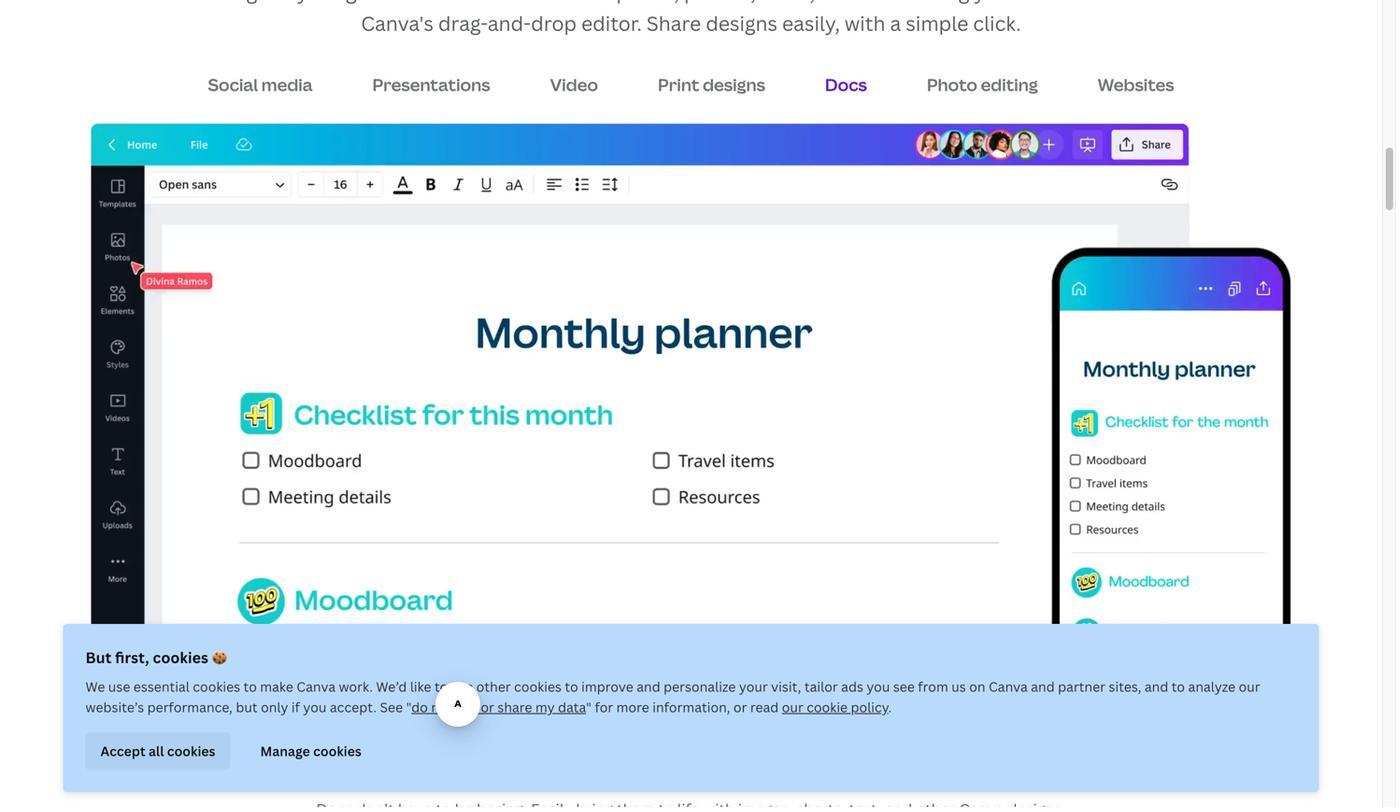 Task type: locate. For each thing, give the bounding box(es) containing it.
" right "see"
[[406, 699, 412, 717]]

accept
[[100, 743, 146, 760]]

use up sell
[[451, 678, 473, 696]]

photo editing
[[927, 74, 1038, 96]]

1 horizontal spatial canva
[[989, 678, 1028, 696]]

1 vertical spatial you
[[303, 699, 327, 717]]

with
[[361, 0, 402, 5], [1136, 0, 1177, 5], [845, 10, 886, 36]]

tab list
[[91, 63, 1291, 108]]

our cookie policy link
[[782, 699, 889, 717]]

" left for
[[586, 699, 592, 717]]

0 vertical spatial our
[[1239, 678, 1261, 696]]

if
[[292, 699, 300, 717]]

life
[[1102, 0, 1132, 5]]

you
[[867, 678, 890, 696], [303, 699, 327, 717]]

with right life
[[1136, 0, 1177, 5]]

or left read
[[734, 699, 747, 717]]

sell
[[456, 699, 478, 717]]

you up policy
[[867, 678, 890, 696]]

only
[[261, 699, 288, 717]]

to inside design anything with thousands of free templates, photos, fonts, and more. bring your ideas to life with canva's drag-and-drop editor. share designs easily, with a simple click.
[[1077, 0, 1097, 5]]

of
[[511, 0, 531, 5]]

improve
[[582, 678, 634, 696]]

your
[[974, 0, 1018, 5], [739, 678, 768, 696]]

and inside design anything with thousands of free templates, photos, fonts, and more. bring your ideas to life with canva's drag-and-drop editor. share designs easily, with a simple click.
[[820, 0, 856, 5]]

our down the visit,
[[782, 699, 804, 717]]

or
[[481, 699, 494, 717], [734, 699, 747, 717]]

make
[[260, 678, 293, 696]]

designs inside design anything with thousands of free templates, photos, fonts, and more. bring your ideas to life with canva's drag-and-drop editor. share designs easily, with a simple click.
[[706, 10, 778, 36]]

accept.
[[330, 699, 377, 717]]

websites
[[1098, 74, 1175, 96]]

designs inside button
[[703, 74, 766, 96]]

1 " from the left
[[406, 699, 412, 717]]

1 vertical spatial your
[[739, 678, 768, 696]]

1 horizontal spatial or
[[734, 699, 747, 717]]

click.
[[974, 10, 1021, 36]]

2 horizontal spatial with
[[1136, 0, 1177, 5]]

1 vertical spatial designs
[[703, 74, 766, 96]]

0 horizontal spatial "
[[406, 699, 412, 717]]

but
[[236, 699, 258, 717]]

not
[[431, 699, 453, 717]]

anything
[[274, 0, 357, 5]]

print designs button
[[647, 67, 777, 104]]

see
[[380, 699, 403, 717]]

or right sell
[[481, 699, 494, 717]]

design anything with thousands of free templates, photos, fonts, and more. bring your ideas to life with canva's drag-and-drop editor. share designs easily, with a simple click.
[[206, 0, 1177, 36]]

analyze
[[1189, 678, 1236, 696]]

with up canva's
[[361, 0, 402, 5]]

websites button
[[1087, 67, 1186, 104]]

your up read
[[739, 678, 768, 696]]

0 horizontal spatial use
[[108, 678, 130, 696]]

templates,
[[579, 0, 680, 5]]

but first, cookies 🍪
[[86, 648, 227, 668]]

1 horizontal spatial your
[[974, 0, 1018, 5]]

0 vertical spatial you
[[867, 678, 890, 696]]

us
[[952, 678, 966, 696]]

0 horizontal spatial our
[[782, 699, 804, 717]]

1 horizontal spatial you
[[867, 678, 890, 696]]

1 horizontal spatial use
[[451, 678, 473, 696]]

with down more.
[[845, 10, 886, 36]]

to left life
[[1077, 0, 1097, 5]]

0 horizontal spatial canva
[[297, 678, 336, 696]]

canva's
[[361, 10, 434, 36]]

0 vertical spatial designs
[[706, 10, 778, 36]]

photo editing button
[[916, 67, 1050, 104]]

cookies
[[153, 648, 208, 668], [193, 678, 240, 696], [514, 678, 562, 696], [167, 743, 215, 760], [313, 743, 362, 760]]

canva
[[297, 678, 336, 696], [989, 678, 1028, 696]]

presentations
[[373, 74, 490, 96]]

tab list containing social media
[[91, 63, 1291, 108]]

video
[[550, 74, 598, 96]]

0 horizontal spatial your
[[739, 678, 768, 696]]

canva right on
[[989, 678, 1028, 696]]

our right analyze
[[1239, 678, 1261, 696]]

0 horizontal spatial you
[[303, 699, 327, 717]]

to up but
[[244, 678, 257, 696]]

0 horizontal spatial with
[[361, 0, 402, 5]]

designs down the photos,
[[706, 10, 778, 36]]

" inside we use essential cookies to make canva work. we'd like to use other cookies to improve and personalize your visit, tailor ads you see from us on canva and partner sites, and to analyze our website's performance, but only if you accept. see "
[[406, 699, 412, 717]]

and up easily,
[[820, 0, 856, 5]]

more
[[617, 699, 650, 717]]

0 vertical spatial your
[[974, 0, 1018, 5]]

cookies down accept. at left
[[313, 743, 362, 760]]

and left partner
[[1031, 678, 1055, 696]]

designs
[[706, 10, 778, 36], [703, 74, 766, 96]]

share
[[498, 699, 532, 717]]

free
[[536, 0, 574, 5]]

cookies right all
[[167, 743, 215, 760]]

and
[[820, 0, 856, 5], [637, 678, 661, 696], [1031, 678, 1055, 696], [1145, 678, 1169, 696]]

to
[[1077, 0, 1097, 5], [244, 678, 257, 696], [435, 678, 448, 696], [565, 678, 578, 696], [1172, 678, 1185, 696]]

for
[[595, 699, 613, 717]]

print designs
[[658, 74, 766, 96]]

1 horizontal spatial our
[[1239, 678, 1261, 696]]

designs right print
[[703, 74, 766, 96]]

my
[[536, 699, 555, 717]]

1 vertical spatial our
[[782, 699, 804, 717]]

photo
[[927, 74, 978, 96]]

more.
[[861, 0, 915, 5]]

"
[[406, 699, 412, 717], [586, 699, 592, 717]]

cookies inside button
[[313, 743, 362, 760]]

our
[[1239, 678, 1261, 696], [782, 699, 804, 717]]

your up click.
[[974, 0, 1018, 5]]

do not sell or share my data " for more information, or read our cookie policy .
[[412, 699, 892, 717]]

social
[[208, 74, 258, 96]]

use up website's
[[108, 678, 130, 696]]

docs button
[[814, 67, 879, 104]]

canva up if
[[297, 678, 336, 696]]

use
[[108, 678, 130, 696], [451, 678, 473, 696]]

you right if
[[303, 699, 327, 717]]

visit,
[[771, 678, 802, 696]]

1 horizontal spatial "
[[586, 699, 592, 717]]

on
[[970, 678, 986, 696]]

social media
[[208, 74, 313, 96]]

accept all cookies button
[[86, 733, 230, 770]]

0 horizontal spatial or
[[481, 699, 494, 717]]

print
[[658, 74, 700, 96]]



Task type: vqa. For each thing, say whether or not it's contained in the screenshot.
Manage cookies
yes



Task type: describe. For each thing, give the bounding box(es) containing it.
share
[[647, 10, 701, 36]]

editing
[[981, 74, 1038, 96]]

to up data
[[565, 678, 578, 696]]

ideas
[[1023, 0, 1072, 5]]

2 use from the left
[[451, 678, 473, 696]]

our inside we use essential cookies to make canva work. we'd like to use other cookies to improve and personalize your visit, tailor ads you see from us on canva and partner sites, and to analyze our website's performance, but only if you accept. see "
[[1239, 678, 1261, 696]]

to right 'like'
[[435, 678, 448, 696]]

first,
[[115, 648, 149, 668]]

to left analyze
[[1172, 678, 1185, 696]]

partner
[[1058, 678, 1106, 696]]

essential
[[133, 678, 190, 696]]

manage cookies button
[[245, 733, 377, 770]]

policy
[[851, 699, 889, 717]]

a
[[890, 10, 901, 36]]

read
[[750, 699, 779, 717]]

like
[[410, 678, 432, 696]]

sites,
[[1109, 678, 1142, 696]]

video button
[[539, 67, 610, 104]]

social media button
[[197, 67, 324, 104]]

drag-
[[438, 10, 488, 36]]

manage
[[260, 743, 310, 760]]

2 " from the left
[[586, 699, 592, 717]]

and right sites,
[[1145, 678, 1169, 696]]

but
[[86, 648, 112, 668]]

2 or from the left
[[734, 699, 747, 717]]

thousands
[[407, 0, 507, 5]]

cookies up "essential"
[[153, 648, 208, 668]]

data
[[558, 699, 586, 717]]

fonts,
[[761, 0, 815, 5]]

cookies inside button
[[167, 743, 215, 760]]

🍪
[[212, 648, 227, 668]]

presentations button
[[361, 67, 502, 104]]

manage cookies
[[260, 743, 362, 760]]

cookies down 🍪 on the bottom
[[193, 678, 240, 696]]

we
[[86, 678, 105, 696]]

easily,
[[782, 10, 840, 36]]

do
[[412, 699, 428, 717]]

design
[[206, 0, 270, 5]]

media
[[262, 74, 313, 96]]

ads
[[841, 678, 864, 696]]

and-
[[488, 10, 531, 36]]

1 canva from the left
[[297, 678, 336, 696]]

drop
[[531, 10, 577, 36]]

information,
[[653, 699, 731, 717]]

website's
[[86, 699, 144, 717]]

bring
[[920, 0, 970, 5]]

.
[[889, 699, 892, 717]]

all
[[149, 743, 164, 760]]

2 canva from the left
[[989, 678, 1028, 696]]

docs
[[825, 74, 867, 96]]

1 or from the left
[[481, 699, 494, 717]]

simple
[[906, 10, 969, 36]]

other
[[477, 678, 511, 696]]

do not sell or share my data link
[[412, 699, 586, 717]]

1 horizontal spatial with
[[845, 10, 886, 36]]

tailor
[[805, 678, 838, 696]]

your inside design anything with thousands of free templates, photos, fonts, and more. bring your ideas to life with canva's drag-and-drop editor. share designs easily, with a simple click.
[[974, 0, 1018, 5]]

see
[[894, 678, 915, 696]]

from
[[918, 678, 949, 696]]

and up do not sell or share my data " for more information, or read our cookie policy .
[[637, 678, 661, 696]]

performance,
[[147, 699, 233, 717]]

we'd
[[376, 678, 407, 696]]

editor.
[[582, 10, 642, 36]]

photos,
[[684, 0, 756, 5]]

cookies up my
[[514, 678, 562, 696]]

your inside we use essential cookies to make canva work. we'd like to use other cookies to improve and personalize your visit, tailor ads you see from us on canva and partner sites, and to analyze our website's performance, but only if you accept. see "
[[739, 678, 768, 696]]

accept all cookies
[[100, 743, 215, 760]]

cookie
[[807, 699, 848, 717]]

personalize
[[664, 678, 736, 696]]

1 use from the left
[[108, 678, 130, 696]]

we use essential cookies to make canva work. we'd like to use other cookies to improve and personalize your visit, tailor ads you see from us on canva and partner sites, and to analyze our website's performance, but only if you accept. see "
[[86, 678, 1261, 717]]

work.
[[339, 678, 373, 696]]



